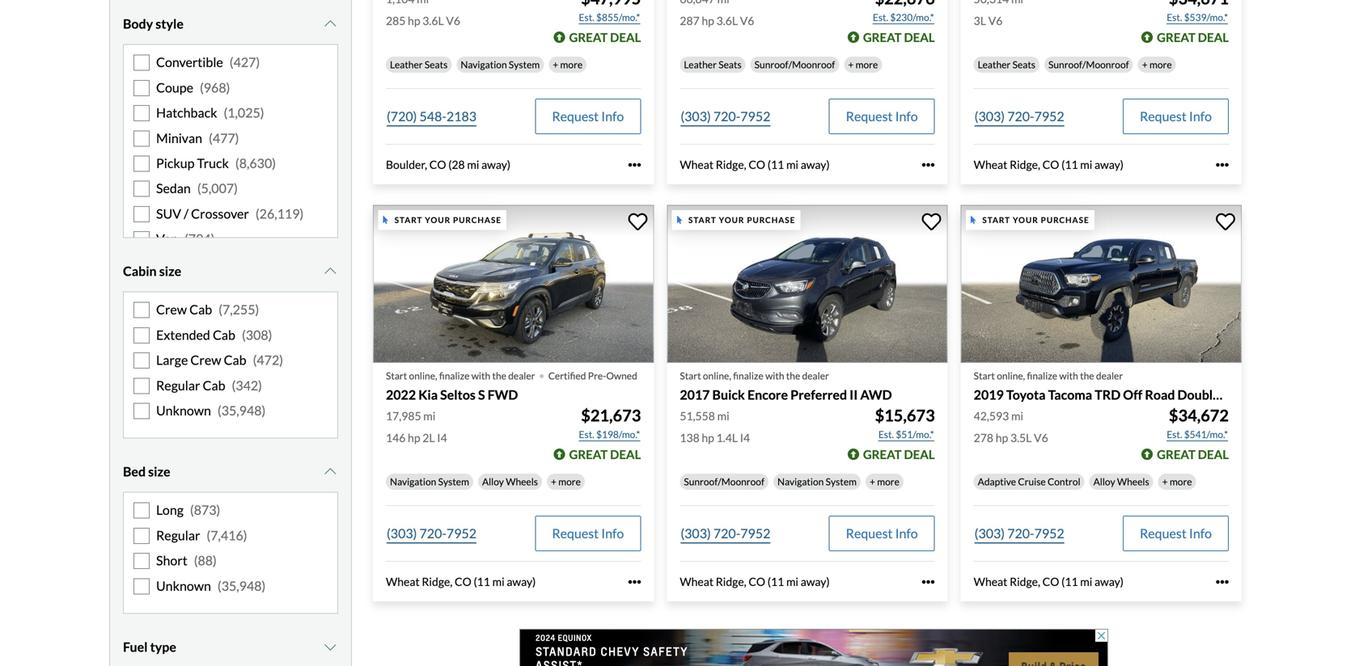 Task type: vqa. For each thing, say whether or not it's contained in the screenshot.


Task type: describe. For each thing, give the bounding box(es) containing it.
(303) 720-7952 button for 2019
[[974, 517, 1066, 552]]

request info for (720) 548-2183 button
[[552, 108, 624, 124]]

(303) for 2019
[[975, 526, 1005, 542]]

(308)
[[242, 327, 272, 343]]

start your purchase for 2019
[[983, 215, 1090, 225]]

hp for 2019
[[996, 432, 1009, 445]]

start online, finalize with the dealer · certified pre-owned 2022 kia seltos s fwd
[[386, 360, 638, 403]]

start your purchase for 2017
[[689, 215, 796, 225]]

great deal for 3l v6
[[1158, 30, 1229, 45]]

(720) 548-2183 button
[[386, 99, 478, 134]]

road
[[1146, 387, 1176, 403]]

4wd
[[1248, 387, 1279, 403]]

(11 for 2019
[[1062, 576, 1079, 589]]

sedan
[[156, 181, 191, 196]]

mouse pointer image for 2019
[[971, 216, 976, 224]]

request info for (303) 720-7952 "button" related to 2019
[[1140, 526, 1212, 542]]

purchase for ·
[[453, 215, 502, 225]]

42,593 mi 278 hp 3.5l v6
[[974, 410, 1049, 445]]

pickup
[[156, 155, 195, 171]]

deal for 285 hp 3.6l v6
[[610, 30, 641, 45]]

287 hp 3.6l v6
[[680, 14, 755, 28]]

request info for 2017 (303) 720-7952 "button"
[[846, 526, 918, 542]]

great for 3l v6
[[1158, 30, 1196, 45]]

$230/mo.*
[[891, 11, 935, 23]]

(477)
[[209, 130, 239, 146]]

chevron down image for style
[[322, 18, 338, 31]]

(720) 548-2183
[[387, 108, 477, 124]]

online, for ·
[[409, 370, 438, 382]]

ellipsis h image for 3l v6
[[1216, 158, 1229, 171]]

tacoma
[[1049, 387, 1093, 403]]

hp for ·
[[408, 432, 421, 445]]

start your purchase for ·
[[395, 215, 502, 225]]

alloy wheels for ·
[[482, 476, 538, 488]]

(11 for ·
[[474, 576, 490, 589]]

2 unknown from the top
[[156, 579, 211, 594]]

mouse pointer image
[[677, 216, 682, 224]]

finalize for ·
[[439, 370, 470, 382]]

your for 2019
[[1013, 215, 1039, 225]]

·
[[539, 360, 545, 389]]

cabin
[[123, 264, 157, 279]]

0 horizontal spatial navigation
[[390, 476, 436, 488]]

est. $51/mo.* button
[[878, 427, 935, 443]]

ridge, for ·
[[422, 576, 453, 589]]

wheat ridge, co (11 mi away) for 2017
[[680, 576, 830, 589]]

ii
[[850, 387, 858, 403]]

great for 287 hp 3.6l v6
[[863, 30, 902, 45]]

the for 2017
[[787, 370, 801, 382]]

(8,630)
[[235, 155, 276, 171]]

est. inside $34,672 est. $541/mo.*
[[1167, 429, 1183, 441]]

42,593
[[974, 410, 1009, 423]]

ridge, for 2017
[[716, 576, 747, 589]]

great for 278 hp 3.5l v6
[[1158, 448, 1196, 462]]

wheat for 2017
[[680, 576, 714, 589]]

720- for 2019
[[1008, 526, 1035, 542]]

est. inside '$15,673 est. $51/mo.*'
[[879, 429, 894, 441]]

est. $855/mo.*
[[579, 11, 640, 23]]

leather for 285
[[390, 59, 423, 70]]

great deal for 138 hp 1.4l i4
[[863, 448, 935, 462]]

+ more down est. $541/mo.* button
[[1163, 476, 1193, 488]]

great for 146 hp 2l i4
[[569, 448, 608, 462]]

adaptive
[[978, 476, 1017, 488]]

(968)
[[200, 80, 230, 95]]

start inside start online, finalize with the dealer · certified pre-owned 2022 kia seltos s fwd
[[386, 370, 407, 382]]

more down est. $51/mo.* button
[[878, 476, 900, 488]]

wheat for ·
[[386, 576, 420, 589]]

leather for 287
[[684, 59, 717, 70]]

cruise
[[1019, 476, 1046, 488]]

1 unknown from the top
[[156, 403, 211, 419]]

convertible
[[156, 54, 223, 70]]

/
[[184, 206, 189, 222]]

(303) 720-7952 for 2017
[[681, 526, 771, 542]]

boulder, co (28 mi away)
[[386, 158, 511, 172]]

17,985 mi 146 hp 2l i4
[[386, 410, 447, 445]]

suv / crossover (26,119)
[[156, 206, 304, 222]]

hatchback (1,025)
[[156, 105, 264, 121]]

deal for 287 hp 3.6l v6
[[904, 30, 935, 45]]

more down est. $855/mo.* button
[[561, 59, 583, 70]]

extended
[[156, 327, 210, 343]]

287
[[680, 14, 700, 28]]

$21,673
[[581, 406, 641, 426]]

ellipsis h image for 287 hp 3.6l v6
[[922, 158, 935, 171]]

est. left $855/mo.*
[[579, 11, 595, 23]]

cab for crew cab
[[190, 302, 212, 318]]

graphite gray metallic 2017 buick encore preferred ii awd suv / crossover all-wheel drive 6-speed automatic overdrive image
[[667, 205, 948, 363]]

navigation for leather seats
[[461, 59, 507, 70]]

adaptive cruise control
[[978, 476, 1081, 488]]

(303) for 2017
[[681, 526, 711, 542]]

van (794)
[[156, 231, 215, 247]]

0 horizontal spatial system
[[438, 476, 469, 488]]

est. $539/mo.* button
[[1166, 9, 1229, 26]]

(720)
[[387, 108, 417, 124]]

seats for 285 hp 3.6l v6
[[425, 59, 448, 70]]

with for 2017
[[766, 370, 785, 382]]

s
[[478, 387, 485, 403]]

trd
[[1095, 387, 1121, 403]]

720- for 2017
[[714, 526, 741, 542]]

i4 for 2017
[[740, 432, 750, 445]]

est. $230/mo.* button
[[872, 9, 935, 26]]

kia
[[419, 387, 438, 403]]

(303) 720-7952 button for ·
[[386, 517, 478, 552]]

sedan (5,007)
[[156, 181, 238, 196]]

138
[[680, 432, 700, 445]]

(303) for ·
[[387, 526, 417, 542]]

leather seats for 285
[[390, 59, 448, 70]]

body style
[[123, 16, 184, 32]]

mi inside 42,593 mi 278 hp 3.5l v6
[[1012, 410, 1024, 423]]

3l v6
[[974, 14, 1003, 28]]

$855/mo.*
[[597, 11, 640, 23]]

v6 right the '287'
[[740, 14, 755, 28]]

navigation system for sunroof/moonroof
[[778, 476, 857, 488]]

(427)
[[230, 54, 260, 70]]

(28
[[449, 158, 465, 172]]

cab for regular cab
[[203, 378, 225, 394]]

$51/mo.*
[[896, 429, 935, 441]]

seats for 287 hp 3.6l v6
[[719, 59, 742, 70]]

with for ·
[[472, 370, 491, 382]]

alloy for ·
[[482, 476, 504, 488]]

regular (7,416)
[[156, 528, 247, 544]]

buick
[[713, 387, 745, 403]]

great deal for 287 hp 3.6l v6
[[863, 30, 935, 45]]

double
[[1178, 387, 1220, 403]]

great deal for 146 hp 2l i4
[[569, 448, 641, 462]]

(5,007)
[[197, 181, 238, 196]]

wheat ridge, co (11 mi away) for 2019
[[974, 576, 1124, 589]]

(26,119)
[[256, 206, 304, 222]]

cabin size
[[123, 264, 181, 279]]

more down est. $539/mo.* button
[[1150, 59, 1172, 70]]

large
[[156, 353, 188, 368]]

fuel
[[123, 640, 148, 656]]

chevron down image for regular (7,416)
[[322, 466, 338, 479]]

van
[[156, 231, 178, 247]]

start online, finalize with the dealer 2019 toyota tacoma trd off road double cab 4wd
[[974, 370, 1279, 403]]

short (88)
[[156, 553, 217, 569]]

cab up (342)
[[224, 353, 247, 368]]

(11 for 2017
[[768, 576, 784, 589]]

great for 138 hp 1.4l i4
[[863, 448, 902, 462]]

wheat for 2019
[[974, 576, 1008, 589]]

i4 for ·
[[437, 432, 447, 445]]

start inside start online, finalize with the dealer 2019 toyota tacoma trd off road double cab 4wd
[[974, 370, 995, 382]]

3.5l
[[1011, 432, 1032, 445]]

crew cab (7,255)
[[156, 302, 259, 318]]

navigation for sunroof/moonroof
[[778, 476, 824, 488]]

mouse pointer image for ·
[[383, 216, 388, 224]]

short
[[156, 553, 188, 569]]

sunroof/moonroof for 287 hp 3.6l v6
[[755, 59, 836, 70]]

encore
[[748, 387, 788, 403]]

51,558
[[680, 410, 715, 423]]

$34,672 est. $541/mo.*
[[1167, 406, 1229, 441]]

$539/mo.*
[[1185, 11, 1229, 23]]



Task type: locate. For each thing, give the bounding box(es) containing it.
est. inside $21,673 est. $198/mo.*
[[579, 429, 595, 441]]

1 with from the left
[[472, 370, 491, 382]]

2 horizontal spatial with
[[1060, 370, 1079, 382]]

dealer up 'trd'
[[1097, 370, 1124, 382]]

1 online, from the left
[[409, 370, 438, 382]]

advertisement region
[[520, 630, 1109, 667]]

1 vertical spatial chevron down image
[[322, 641, 338, 654]]

dealer inside start online, finalize with the dealer 2019 toyota tacoma trd off road double cab 4wd
[[1097, 370, 1124, 382]]

online, inside start online, finalize with the dealer 2017 buick encore preferred ii awd
[[703, 370, 732, 382]]

ellipsis h image for 2019
[[1216, 576, 1229, 589]]

1 horizontal spatial navigation
[[461, 59, 507, 70]]

finalize for 2017
[[733, 370, 764, 382]]

(303) 720-7952
[[681, 108, 771, 124], [975, 108, 1065, 124], [387, 526, 477, 542], [681, 526, 771, 542], [975, 526, 1065, 542]]

seats
[[425, 59, 448, 70], [719, 59, 742, 70], [1013, 59, 1036, 70]]

long
[[156, 503, 184, 519]]

owned
[[607, 370, 638, 382]]

great deal for 278 hp 3.5l v6
[[1158, 448, 1229, 462]]

1 finalize from the left
[[439, 370, 470, 382]]

(472)
[[253, 353, 283, 368]]

great
[[569, 30, 608, 45], [863, 30, 902, 45], [1158, 30, 1196, 45], [569, 448, 608, 462], [863, 448, 902, 462], [1158, 448, 1196, 462]]

0 horizontal spatial leather
[[390, 59, 423, 70]]

purchase
[[453, 215, 502, 225], [747, 215, 796, 225], [1041, 215, 1090, 225]]

bed size
[[123, 464, 170, 480]]

0 horizontal spatial crew
[[156, 302, 187, 318]]

146
[[386, 432, 406, 445]]

548-
[[420, 108, 447, 124]]

2l
[[423, 432, 435, 445]]

v6 inside 42,593 mi 278 hp 3.5l v6
[[1034, 432, 1049, 445]]

more down the est. $230/mo.* button
[[856, 59, 878, 70]]

pre-
[[588, 370, 607, 382]]

great deal down est. $539/mo.* button
[[1158, 30, 1229, 45]]

1 horizontal spatial online,
[[703, 370, 732, 382]]

1 vertical spatial unknown (35,948)
[[156, 579, 266, 594]]

system for leather seats
[[509, 59, 540, 70]]

the for ·
[[492, 370, 507, 382]]

3.6l right the '287'
[[717, 14, 738, 28]]

size right the cabin
[[159, 264, 181, 279]]

request
[[552, 108, 599, 124], [846, 108, 893, 124], [1140, 108, 1187, 124], [552, 526, 599, 542], [846, 526, 893, 542], [1140, 526, 1187, 542]]

2 online, from the left
[[703, 370, 732, 382]]

2 alloy wheels from the left
[[1094, 476, 1150, 488]]

the for 2019
[[1081, 370, 1095, 382]]

alloy wheels
[[482, 476, 538, 488], [1094, 476, 1150, 488]]

cab inside start online, finalize with the dealer 2019 toyota tacoma trd off road double cab 4wd
[[1223, 387, 1246, 403]]

great down est. $855/mo.* button
[[569, 30, 608, 45]]

1 horizontal spatial mouse pointer image
[[971, 216, 976, 224]]

toyota
[[1007, 387, 1046, 403]]

the inside start online, finalize with the dealer · certified pre-owned 2022 kia seltos s fwd
[[492, 370, 507, 382]]

1 horizontal spatial system
[[509, 59, 540, 70]]

size inside dropdown button
[[148, 464, 170, 480]]

est. $855/mo.* button
[[578, 9, 641, 26]]

est. $230/mo.*
[[873, 11, 935, 23]]

deal
[[610, 30, 641, 45], [904, 30, 935, 45], [1199, 30, 1229, 45], [610, 448, 641, 462], [904, 448, 935, 462], [1199, 448, 1229, 462]]

great down est. $51/mo.* button
[[863, 448, 902, 462]]

leather seats for 287
[[684, 59, 742, 70]]

your for ·
[[425, 215, 451, 225]]

unknown down short (88)
[[156, 579, 211, 594]]

0 horizontal spatial mouse pointer image
[[383, 216, 388, 224]]

2 horizontal spatial dealer
[[1097, 370, 1124, 382]]

3 your from the left
[[1013, 215, 1039, 225]]

sunroof/moonroof for 3l v6
[[1049, 59, 1130, 70]]

v6
[[446, 14, 461, 28], [740, 14, 755, 28], [989, 14, 1003, 28], [1034, 432, 1049, 445]]

leather seats down 285 hp 3.6l v6
[[390, 59, 448, 70]]

(303) 720-7952 for ·
[[387, 526, 477, 542]]

2 horizontal spatial system
[[826, 476, 857, 488]]

mi inside 17,985 mi 146 hp 2l i4
[[424, 410, 436, 423]]

black 2019 toyota tacoma trd off road double cab 4wd pickup truck four-wheel drive 6-speed automatic image
[[961, 205, 1242, 363]]

cab up the extended cab (308) at left
[[190, 302, 212, 318]]

with inside start online, finalize with the dealer 2019 toyota tacoma trd off road double cab 4wd
[[1060, 370, 1079, 382]]

hp left 2l
[[408, 432, 421, 445]]

the up fwd
[[492, 370, 507, 382]]

3 leather seats from the left
[[978, 59, 1036, 70]]

cab for extended cab
[[213, 327, 236, 343]]

great down the est. $230/mo.* button
[[863, 30, 902, 45]]

control
[[1048, 476, 1081, 488]]

hp right '285'
[[408, 14, 421, 28]]

off
[[1124, 387, 1143, 403]]

fuel type button
[[123, 628, 338, 667]]

your
[[425, 215, 451, 225], [719, 215, 745, 225], [1013, 215, 1039, 225]]

mi inside 51,558 mi 138 hp 1.4l i4
[[718, 410, 730, 423]]

unknown down regular cab (342)
[[156, 403, 211, 419]]

2 your from the left
[[719, 215, 745, 225]]

0 horizontal spatial finalize
[[439, 370, 470, 382]]

2 chevron down image from the top
[[322, 466, 338, 479]]

size inside dropdown button
[[159, 264, 181, 279]]

2 start your purchase from the left
[[689, 215, 796, 225]]

0 horizontal spatial 3.6l
[[423, 14, 444, 28]]

great deal
[[569, 30, 641, 45], [863, 30, 935, 45], [1158, 30, 1229, 45], [569, 448, 641, 462], [863, 448, 935, 462], [1158, 448, 1229, 462]]

hp inside 17,985 mi 146 hp 2l i4
[[408, 432, 421, 445]]

0 vertical spatial unknown
[[156, 403, 211, 419]]

$15,673 est. $51/mo.*
[[875, 406, 935, 441]]

hp right the '287'
[[702, 14, 715, 28]]

1 horizontal spatial start your purchase
[[689, 215, 796, 225]]

1 horizontal spatial wheels
[[1118, 476, 1150, 488]]

size for cabin size
[[159, 264, 181, 279]]

3 online, from the left
[[997, 370, 1026, 382]]

crew up regular cab (342)
[[191, 353, 221, 368]]

crew up extended
[[156, 302, 187, 318]]

2 horizontal spatial start your purchase
[[983, 215, 1090, 225]]

hp for 2017
[[702, 432, 715, 445]]

1 horizontal spatial 3.6l
[[717, 14, 738, 28]]

great down the est. $198/mo.* button
[[569, 448, 608, 462]]

(303) 720-7952 for 2019
[[975, 526, 1065, 542]]

(303) 720-7952 button for 2017
[[680, 517, 772, 552]]

1 horizontal spatial alloy wheels
[[1094, 476, 1150, 488]]

(88)
[[194, 553, 217, 569]]

chevron down image
[[322, 265, 338, 278], [322, 466, 338, 479]]

type
[[150, 640, 176, 656]]

3.6l for 7952
[[717, 14, 738, 28]]

size for bed size
[[148, 464, 170, 480]]

est. $539/mo.*
[[1167, 11, 1229, 23]]

1 leather seats from the left
[[390, 59, 448, 70]]

1 your from the left
[[425, 215, 451, 225]]

285
[[386, 14, 406, 28]]

alloy for 2019
[[1094, 476, 1116, 488]]

finalize inside start online, finalize with the dealer 2019 toyota tacoma trd off road double cab 4wd
[[1028, 370, 1058, 382]]

1 horizontal spatial dealer
[[803, 370, 829, 382]]

great deal down est. $541/mo.* button
[[1158, 448, 1229, 462]]

+ more down est. $51/mo.* button
[[870, 476, 900, 488]]

est. $198/mo.* button
[[578, 427, 641, 443]]

est. $541/mo.* button
[[1166, 427, 1229, 443]]

deal down $198/mo.*
[[610, 448, 641, 462]]

1 regular from the top
[[156, 378, 200, 394]]

0 horizontal spatial purchase
[[453, 215, 502, 225]]

your for 2017
[[719, 215, 745, 225]]

1 horizontal spatial leather
[[684, 59, 717, 70]]

regular for regular cab
[[156, 378, 200, 394]]

1 wheels from the left
[[506, 476, 538, 488]]

certified
[[549, 370, 586, 382]]

7952 for 2017
[[741, 526, 771, 542]]

convertible (427)
[[156, 54, 260, 70]]

i4 inside 17,985 mi 146 hp 2l i4
[[437, 432, 447, 445]]

minivan (477)
[[156, 130, 239, 146]]

0 vertical spatial crew
[[156, 302, 187, 318]]

2 horizontal spatial the
[[1081, 370, 1095, 382]]

(342)
[[232, 378, 262, 394]]

navigation system for leather seats
[[461, 59, 540, 70]]

online, inside start online, finalize with the dealer 2019 toyota tacoma trd off road double cab 4wd
[[997, 370, 1026, 382]]

great deal down est. $855/mo.* button
[[569, 30, 641, 45]]

deal for 138 hp 1.4l i4
[[904, 448, 935, 462]]

alloy wheels for 2019
[[1094, 476, 1150, 488]]

great deal down the est. $230/mo.* button
[[863, 30, 935, 45]]

more down the est. $198/mo.* button
[[559, 476, 581, 488]]

hp right 278
[[996, 432, 1009, 445]]

0 horizontal spatial online,
[[409, 370, 438, 382]]

with for 2019
[[1060, 370, 1079, 382]]

1 the from the left
[[492, 370, 507, 382]]

coupe
[[156, 80, 193, 95]]

away)
[[482, 158, 511, 172], [801, 158, 830, 172], [1095, 158, 1124, 172], [507, 576, 536, 589], [801, 576, 830, 589], [1095, 576, 1124, 589]]

chevron down image
[[322, 18, 338, 31], [322, 641, 338, 654]]

dealer inside start online, finalize with the dealer · certified pre-owned 2022 kia seltos s fwd
[[508, 370, 535, 382]]

0 horizontal spatial start your purchase
[[395, 215, 502, 225]]

2 with from the left
[[766, 370, 785, 382]]

1 horizontal spatial finalize
[[733, 370, 764, 382]]

preferred
[[791, 387, 847, 403]]

3 seats from the left
[[1013, 59, 1036, 70]]

2 regular from the top
[[156, 528, 200, 544]]

0 vertical spatial chevron down image
[[322, 265, 338, 278]]

0 horizontal spatial seats
[[425, 59, 448, 70]]

0 vertical spatial unknown (35,948)
[[156, 403, 266, 419]]

(794)
[[185, 231, 215, 247]]

0 horizontal spatial alloy
[[482, 476, 504, 488]]

(35,948) down (7,416) at the bottom left of the page
[[218, 579, 266, 594]]

3 leather from the left
[[978, 59, 1011, 70]]

leather down '285'
[[390, 59, 423, 70]]

1 vertical spatial (35,948)
[[218, 579, 266, 594]]

purchase for 2017
[[747, 215, 796, 225]]

ridge, for 2019
[[1010, 576, 1041, 589]]

great for 285 hp 3.6l v6
[[569, 30, 608, 45]]

finalize inside start online, finalize with the dealer 2017 buick encore preferred ii awd
[[733, 370, 764, 382]]

purchase for 2019
[[1041, 215, 1090, 225]]

i4 inside 51,558 mi 138 hp 1.4l i4
[[740, 432, 750, 445]]

ellipsis h image
[[628, 158, 641, 171], [628, 576, 641, 589], [1216, 576, 1229, 589]]

great down est. $541/mo.* button
[[1158, 448, 1196, 462]]

start inside start online, finalize with the dealer 2017 buick encore preferred ii awd
[[680, 370, 701, 382]]

2 horizontal spatial navigation
[[778, 476, 824, 488]]

crew
[[156, 302, 187, 318], [191, 353, 221, 368]]

dealer up preferred
[[803, 370, 829, 382]]

0 horizontal spatial dealer
[[508, 370, 535, 382]]

system for sunroof/moonroof
[[826, 476, 857, 488]]

3 dealer from the left
[[1097, 370, 1124, 382]]

est.
[[579, 11, 595, 23], [873, 11, 889, 23], [1167, 11, 1183, 23], [579, 429, 595, 441], [879, 429, 894, 441], [1167, 429, 1183, 441]]

bed
[[123, 464, 146, 480]]

0 horizontal spatial leather seats
[[390, 59, 448, 70]]

cab left the 4wd
[[1223, 387, 1246, 403]]

hp right "138" in the bottom right of the page
[[702, 432, 715, 445]]

2 wheels from the left
[[1118, 476, 1150, 488]]

dealer left ·
[[508, 370, 535, 382]]

est. down $34,672
[[1167, 429, 1183, 441]]

deal down $541/mo.*
[[1199, 448, 1229, 462]]

3l
[[974, 14, 987, 28]]

$15,673
[[875, 406, 935, 426]]

co
[[430, 158, 446, 172], [749, 158, 766, 172], [1043, 158, 1060, 172], [455, 576, 472, 589], [749, 576, 766, 589], [1043, 576, 1060, 589]]

with up encore
[[766, 370, 785, 382]]

deal down $51/mo.*
[[904, 448, 935, 462]]

2 the from the left
[[787, 370, 801, 382]]

leather seats
[[390, 59, 448, 70], [684, 59, 742, 70], [978, 59, 1036, 70]]

3 finalize from the left
[[1028, 370, 1058, 382]]

1 (35,948) from the top
[[218, 403, 266, 419]]

+
[[553, 59, 559, 70], [849, 59, 854, 70], [1143, 59, 1148, 70], [551, 476, 557, 488], [870, 476, 876, 488], [1163, 476, 1168, 488]]

dealer for ·
[[508, 370, 535, 382]]

dealer for 2017
[[803, 370, 829, 382]]

cab down large crew cab (472)
[[203, 378, 225, 394]]

1 start your purchase from the left
[[395, 215, 502, 225]]

v6 right 3.5l
[[1034, 432, 1049, 445]]

deal down $230/mo.*
[[904, 30, 935, 45]]

dealer inside start online, finalize with the dealer 2017 buick encore preferred ii awd
[[803, 370, 829, 382]]

1 horizontal spatial seats
[[719, 59, 742, 70]]

1 alloy wheels from the left
[[482, 476, 538, 488]]

dealer for 2019
[[1097, 370, 1124, 382]]

suv
[[156, 206, 181, 222]]

leather down the '287'
[[684, 59, 717, 70]]

1 horizontal spatial i4
[[740, 432, 750, 445]]

1 unknown (35,948) from the top
[[156, 403, 266, 419]]

fuel type
[[123, 640, 176, 656]]

2 horizontal spatial finalize
[[1028, 370, 1058, 382]]

2 (35,948) from the top
[[218, 579, 266, 594]]

online, up toyota
[[997, 370, 1026, 382]]

(303)
[[681, 108, 711, 124], [975, 108, 1005, 124], [387, 526, 417, 542], [681, 526, 711, 542], [975, 526, 1005, 542]]

regular down large
[[156, 378, 200, 394]]

chevron down image inside body style dropdown button
[[322, 18, 338, 31]]

finalize up toyota
[[1028, 370, 1058, 382]]

chevron down image for extended cab (308)
[[322, 265, 338, 278]]

v6 right 3l
[[989, 14, 1003, 28]]

2 leather from the left
[[684, 59, 717, 70]]

the up encore
[[787, 370, 801, 382]]

v6 right '285'
[[446, 14, 461, 28]]

0 horizontal spatial the
[[492, 370, 507, 382]]

+ more down the est. $230/mo.* button
[[849, 59, 878, 70]]

ellipsis h image for ·
[[628, 576, 641, 589]]

hp inside 51,558 mi 138 hp 1.4l i4
[[702, 432, 715, 445]]

+ more
[[553, 59, 583, 70], [849, 59, 878, 70], [1143, 59, 1172, 70], [551, 476, 581, 488], [870, 476, 900, 488], [1163, 476, 1193, 488]]

1 mouse pointer image from the left
[[383, 216, 388, 224]]

7952 for ·
[[447, 526, 477, 542]]

0 vertical spatial regular
[[156, 378, 200, 394]]

large crew cab (472)
[[156, 353, 283, 368]]

1 i4 from the left
[[437, 432, 447, 445]]

1 chevron down image from the top
[[322, 265, 338, 278]]

leather for 3l
[[978, 59, 1011, 70]]

1 horizontal spatial crew
[[191, 353, 221, 368]]

finalize inside start online, finalize with the dealer · certified pre-owned 2022 kia seltos s fwd
[[439, 370, 470, 382]]

2 chevron down image from the top
[[322, 641, 338, 654]]

+ more down the est. $198/mo.* button
[[551, 476, 581, 488]]

regular for regular
[[156, 528, 200, 544]]

0 horizontal spatial with
[[472, 370, 491, 382]]

request info button
[[535, 99, 641, 134], [829, 99, 935, 134], [1123, 99, 1229, 134], [535, 517, 641, 552], [829, 517, 935, 552], [1123, 517, 1229, 552]]

0 horizontal spatial i4
[[437, 432, 447, 445]]

chevron down image for type
[[322, 641, 338, 654]]

size right bed on the left bottom of page
[[148, 464, 170, 480]]

ellipsis h image
[[922, 158, 935, 171], [1216, 158, 1229, 171], [922, 576, 935, 589]]

1 vertical spatial crew
[[191, 353, 221, 368]]

start online, finalize with the dealer 2017 buick encore preferred ii awd
[[680, 370, 892, 403]]

mouse pointer image
[[383, 216, 388, 224], [971, 216, 976, 224]]

0 horizontal spatial alloy wheels
[[482, 476, 538, 488]]

0 vertical spatial (35,948)
[[218, 403, 266, 419]]

1 horizontal spatial your
[[719, 215, 745, 225]]

2 purchase from the left
[[747, 215, 796, 225]]

regular up the short
[[156, 528, 200, 544]]

(7,416)
[[207, 528, 247, 544]]

2019
[[974, 387, 1004, 403]]

chevron down image inside 'fuel type' dropdown button
[[322, 641, 338, 654]]

1 horizontal spatial with
[[766, 370, 785, 382]]

(11
[[768, 158, 784, 172], [1062, 158, 1079, 172], [474, 576, 490, 589], [768, 576, 784, 589], [1062, 576, 1079, 589]]

leather seats down 287 hp 3.6l v6
[[684, 59, 742, 70]]

2 horizontal spatial your
[[1013, 215, 1039, 225]]

7952 for 2019
[[1035, 526, 1065, 542]]

0 horizontal spatial your
[[425, 215, 451, 225]]

3.6l for 2183
[[423, 14, 444, 28]]

2 mouse pointer image from the left
[[971, 216, 976, 224]]

3 purchase from the left
[[1041, 215, 1090, 225]]

unknown (35,948) down regular cab (342)
[[156, 403, 266, 419]]

est. down $15,673 at the right bottom of page
[[879, 429, 894, 441]]

17,985
[[386, 410, 421, 423]]

seltos
[[440, 387, 476, 403]]

sunroof/moonroof
[[755, 59, 836, 70], [1049, 59, 1130, 70], [684, 476, 765, 488]]

1 3.6l from the left
[[423, 14, 444, 28]]

2 horizontal spatial leather seats
[[978, 59, 1036, 70]]

2 3.6l from the left
[[717, 14, 738, 28]]

online, inside start online, finalize with the dealer · certified pre-owned 2022 kia seltos s fwd
[[409, 370, 438, 382]]

1 alloy from the left
[[482, 476, 504, 488]]

est. left $539/mo.*
[[1167, 11, 1183, 23]]

great down est. $539/mo.* button
[[1158, 30, 1196, 45]]

online, up kia
[[409, 370, 438, 382]]

1 seats from the left
[[425, 59, 448, 70]]

chevron down image inside bed size dropdown button
[[322, 466, 338, 479]]

0 horizontal spatial wheels
[[506, 476, 538, 488]]

(7,255)
[[219, 302, 259, 318]]

0 vertical spatial size
[[159, 264, 181, 279]]

278
[[974, 432, 994, 445]]

pickup truck (8,630)
[[156, 155, 276, 171]]

2017
[[680, 387, 710, 403]]

1 horizontal spatial leather seats
[[684, 59, 742, 70]]

1 dealer from the left
[[508, 370, 535, 382]]

1 vertical spatial chevron down image
[[322, 466, 338, 479]]

3 start your purchase from the left
[[983, 215, 1090, 225]]

est. down $21,673
[[579, 429, 595, 441]]

finalize for 2019
[[1028, 370, 1058, 382]]

2 leather seats from the left
[[684, 59, 742, 70]]

i4 right 2l
[[437, 432, 447, 445]]

1 horizontal spatial alloy
[[1094, 476, 1116, 488]]

wheels for 2019
[[1118, 476, 1150, 488]]

great deal down the est. $198/mo.* button
[[569, 448, 641, 462]]

deal for 146 hp 2l i4
[[610, 448, 641, 462]]

with inside start online, finalize with the dealer · certified pre-owned 2022 kia seltos s fwd
[[472, 370, 491, 382]]

crossover
[[191, 206, 249, 222]]

2 alloy from the left
[[1094, 476, 1116, 488]]

more down est. $541/mo.* button
[[1170, 476, 1193, 488]]

online, up buick on the right of the page
[[703, 370, 732, 382]]

wheels for ·
[[506, 476, 538, 488]]

chevron down image inside cabin size dropdown button
[[322, 265, 338, 278]]

2 horizontal spatial leather
[[978, 59, 1011, 70]]

1 purchase from the left
[[453, 215, 502, 225]]

request info for (303) 720-7952 "button" for ·
[[552, 526, 624, 542]]

1 horizontal spatial the
[[787, 370, 801, 382]]

unknown (35,948) down (88)
[[156, 579, 266, 594]]

leather seats for 3l
[[978, 59, 1036, 70]]

est. left $230/mo.*
[[873, 11, 889, 23]]

2 horizontal spatial online,
[[997, 370, 1026, 382]]

2 dealer from the left
[[803, 370, 829, 382]]

0 vertical spatial chevron down image
[[322, 18, 338, 31]]

3 the from the left
[[1081, 370, 1095, 382]]

3.6l right '285'
[[423, 14, 444, 28]]

720-
[[714, 108, 741, 124], [1008, 108, 1035, 124], [420, 526, 447, 542], [714, 526, 741, 542], [1008, 526, 1035, 542]]

(35,948) down (342)
[[218, 403, 266, 419]]

hp inside 42,593 mi 278 hp 3.5l v6
[[996, 432, 1009, 445]]

finalize up seltos
[[439, 370, 470, 382]]

$541/mo.*
[[1185, 429, 1229, 441]]

with up s
[[472, 370, 491, 382]]

deal for 278 hp 3.5l v6
[[1199, 448, 1229, 462]]

3 with from the left
[[1060, 370, 1079, 382]]

body
[[123, 16, 153, 32]]

2183
[[447, 108, 477, 124]]

with up tacoma
[[1060, 370, 1079, 382]]

cabin size button
[[123, 251, 338, 292]]

+ more down est. $855/mo.* button
[[553, 59, 583, 70]]

1 horizontal spatial purchase
[[747, 215, 796, 225]]

2 horizontal spatial seats
[[1013, 59, 1036, 70]]

leather seats down '3l v6' at the right top of page
[[978, 59, 1036, 70]]

the inside start online, finalize with the dealer 2019 toyota tacoma trd off road double cab 4wd
[[1081, 370, 1095, 382]]

1 vertical spatial regular
[[156, 528, 200, 544]]

deal down $539/mo.*
[[1199, 30, 1229, 45]]

request info
[[552, 108, 624, 124], [846, 108, 918, 124], [1140, 108, 1212, 124], [552, 526, 624, 542], [846, 526, 918, 542], [1140, 526, 1212, 542]]

1 vertical spatial size
[[148, 464, 170, 480]]

the up tacoma
[[1081, 370, 1095, 382]]

leather down '3l v6' at the right top of page
[[978, 59, 1011, 70]]

(303) 720-7952 button
[[680, 99, 772, 134], [974, 99, 1066, 134], [386, 517, 478, 552], [680, 517, 772, 552], [974, 517, 1066, 552]]

wheels
[[506, 476, 538, 488], [1118, 476, 1150, 488]]

wheat ridge, co (11 mi away) for ·
[[386, 576, 536, 589]]

2 seats from the left
[[719, 59, 742, 70]]

1 vertical spatial unknown
[[156, 579, 211, 594]]

1 chevron down image from the top
[[322, 18, 338, 31]]

the inside start online, finalize with the dealer 2017 buick encore preferred ii awd
[[787, 370, 801, 382]]

alloy
[[482, 476, 504, 488], [1094, 476, 1116, 488]]

finalize up encore
[[733, 370, 764, 382]]

deal down $855/mo.*
[[610, 30, 641, 45]]

2 unknown (35,948) from the top
[[156, 579, 266, 594]]

2 i4 from the left
[[740, 432, 750, 445]]

2 horizontal spatial purchase
[[1041, 215, 1090, 225]]

extended cab (308)
[[156, 327, 272, 343]]

2 finalize from the left
[[733, 370, 764, 382]]

cab up large crew cab (472)
[[213, 327, 236, 343]]

1 leather from the left
[[390, 59, 423, 70]]

+ more down est. $539/mo.* button
[[1143, 59, 1172, 70]]

wheat
[[680, 158, 714, 172], [974, 158, 1008, 172], [386, 576, 420, 589], [680, 576, 714, 589], [974, 576, 1008, 589]]

awd
[[861, 387, 892, 403]]

great deal down est. $51/mo.* button
[[863, 448, 935, 462]]

navigation
[[461, 59, 507, 70], [390, 476, 436, 488], [778, 476, 824, 488]]

285 hp 3.6l v6
[[386, 14, 461, 28]]

$21,673 est. $198/mo.*
[[579, 406, 641, 441]]

with inside start online, finalize with the dealer 2017 buick encore preferred ii awd
[[766, 370, 785, 382]]

style
[[156, 16, 184, 32]]

cherry black 2022 kia seltos s fwd suv / crossover front-wheel drive automatic image
[[373, 205, 654, 363]]

i4 right 1.4l
[[740, 432, 750, 445]]

online,
[[409, 370, 438, 382], [703, 370, 732, 382], [997, 370, 1026, 382]]

regular
[[156, 378, 200, 394], [156, 528, 200, 544]]

online, for 2017
[[703, 370, 732, 382]]



